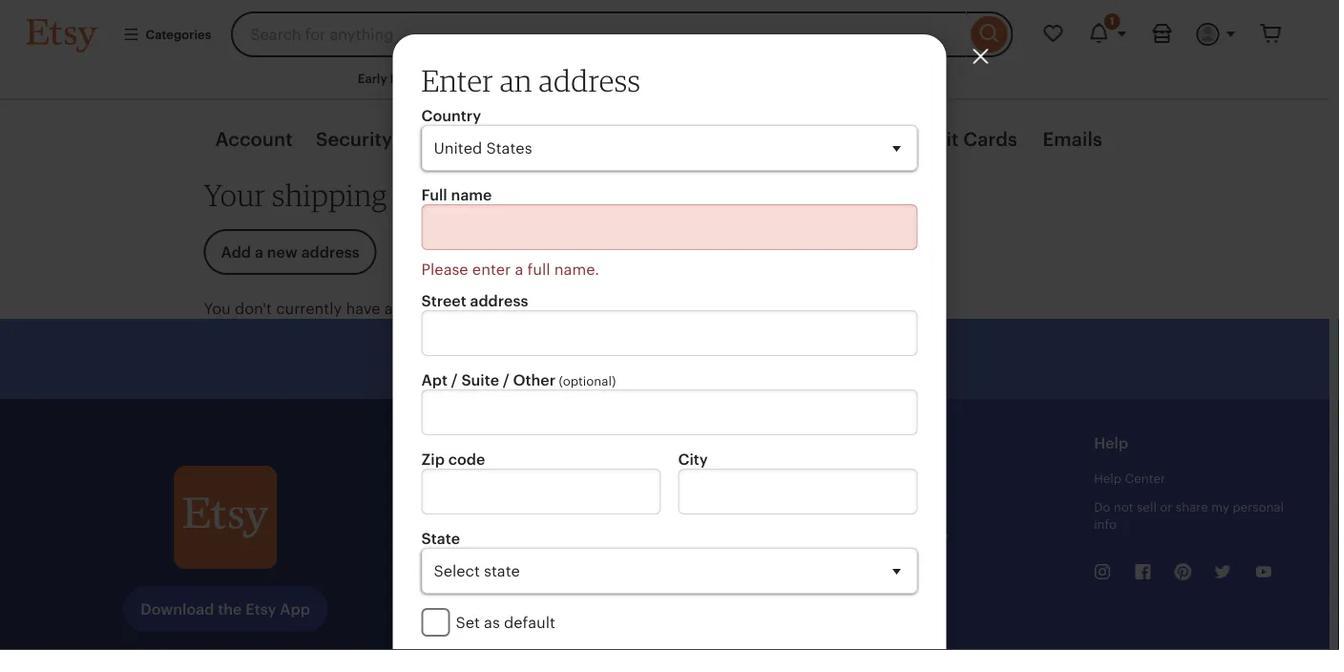 Task type: locate. For each thing, give the bounding box(es) containing it.
address
[[539, 62, 641, 98], [470, 292, 528, 309]]

set
[[456, 614, 480, 631]]

emails button
[[1029, 126, 1116, 153]]

name.
[[554, 261, 600, 278]]

etsy is powered by 100% renewable electricity.
[[513, 351, 853, 368]]

any
[[384, 300, 410, 317]]

0 horizontal spatial address
[[470, 292, 528, 309]]

address right an on the top of page
[[539, 62, 641, 98]]

etsy for etsy germany
[[495, 614, 519, 629]]

full
[[421, 186, 447, 203]]

press
[[894, 586, 926, 600]]

help up do
[[1094, 471, 1122, 486]]

public profile link
[[415, 126, 536, 153]]

0 vertical spatial help
[[1094, 435, 1128, 452]]

investors link
[[894, 529, 948, 543]]

None text field
[[421, 389, 918, 435]]

etsy inside button
[[513, 351, 543, 368]]

1 horizontal spatial address
[[539, 62, 641, 98]]

1 help from the top
[[1094, 435, 1128, 452]]

public
[[415, 129, 472, 151]]

0 vertical spatial address
[[539, 62, 641, 98]]

City text field
[[678, 469, 918, 515]]

banner
[[0, 0, 1328, 57]]

default
[[504, 614, 555, 631]]

sell
[[694, 435, 722, 452]]

help up help center link
[[1094, 435, 1128, 452]]

do not sell or share my personal info
[[1094, 500, 1284, 531]]

etsy
[[513, 351, 543, 368], [495, 500, 519, 514], [495, 557, 519, 571], [495, 586, 519, 600], [495, 614, 519, 629]]

your favorites tab list
[[204, 115, 1116, 166]]

Full name text field
[[421, 204, 918, 250]]

not
[[1114, 500, 1134, 514]]

electricity.
[[777, 351, 853, 368]]

none text field inside enter an address dialog
[[421, 389, 918, 435]]

shipping down security button
[[272, 177, 387, 213]]

Street address text field
[[421, 310, 918, 356]]

or
[[1160, 500, 1173, 514]]

etsy for etsy united kingdom
[[495, 586, 519, 600]]

etsy is powered by 100% renewable electricity. button
[[467, 342, 853, 376]]

street address
[[421, 292, 528, 309]]

menu bar
[[0, 57, 1328, 100]]

currently
[[276, 300, 342, 317]]

do not sell or share my personal info link
[[1094, 500, 1284, 531]]

/
[[451, 371, 458, 389], [503, 371, 509, 389]]

code
[[448, 451, 485, 468]]

my
[[1211, 500, 1229, 514]]

emails
[[1043, 129, 1102, 151]]

help for help center
[[1094, 471, 1122, 486]]

etsy germany link
[[495, 614, 576, 629]]

public profile
[[415, 129, 536, 151]]

1 vertical spatial shipping
[[414, 300, 478, 317]]

apt
[[421, 371, 448, 389]]

public profile button
[[404, 126, 548, 153]]

/ right "apt"
[[451, 371, 458, 389]]

you don't currently have any shipping addresses.
[[204, 300, 561, 317]]

renewable
[[697, 351, 773, 368]]

gift cards link
[[495, 471, 553, 486]]

policies link
[[894, 500, 940, 514]]

info
[[1094, 517, 1117, 531]]

shipping down please at the left top of page
[[414, 300, 478, 317]]

help center link
[[1094, 471, 1166, 486]]

1 horizontal spatial /
[[503, 371, 509, 389]]

account
[[215, 129, 293, 151]]

do
[[1094, 500, 1111, 514]]

zip
[[421, 451, 445, 468]]

help center
[[1094, 471, 1166, 486]]

sell
[[1137, 500, 1157, 514]]

etsy united kingdom
[[495, 586, 619, 600]]

kingdom
[[565, 586, 619, 600]]

registry
[[522, 500, 571, 514]]

full name
[[421, 186, 492, 203]]

address down the enter
[[470, 292, 528, 309]]

account button
[[204, 126, 304, 153]]

seller
[[694, 471, 728, 486]]

center
[[1125, 471, 1166, 486]]

set as default
[[456, 614, 555, 631]]

addresses.
[[482, 300, 561, 317]]

etsy for etsy registry
[[495, 500, 519, 514]]

1 vertical spatial help
[[1094, 471, 1122, 486]]

larger xs image
[[1172, 561, 1195, 584]]

0 horizontal spatial /
[[451, 371, 458, 389]]

None search field
[[231, 11, 1013, 57]]

etsy united kingdom link
[[495, 586, 619, 600]]

city
[[678, 451, 708, 468]]

0 vertical spatial shipping
[[272, 177, 387, 213]]

enter
[[421, 62, 494, 98]]

etsy for etsy blog
[[495, 557, 519, 571]]

don't
[[235, 300, 272, 317]]

help
[[1094, 435, 1128, 452], [1094, 471, 1122, 486]]

/ right suite
[[503, 371, 509, 389]]

security link
[[316, 126, 392, 153]]

1 vertical spatial address
[[470, 292, 528, 309]]

street
[[421, 292, 466, 309]]

2 help from the top
[[1094, 471, 1122, 486]]

emails link
[[1043, 126, 1102, 153]]

gift cards
[[495, 471, 553, 486]]

policies
[[894, 500, 940, 514]]

name
[[451, 186, 492, 203]]

country
[[421, 107, 481, 124]]



Task type: vqa. For each thing, say whether or not it's contained in the screenshot.
United
yes



Task type: describe. For each thing, give the bounding box(es) containing it.
etsy for etsy is powered by 100% renewable electricity.
[[513, 351, 543, 368]]

enter an address dialog
[[0, 0, 1339, 650]]

germany
[[522, 614, 576, 629]]

apt / suite / other (optional)
[[421, 371, 616, 389]]

etsy blog
[[495, 557, 549, 571]]

an
[[500, 62, 533, 98]]

handbook
[[732, 471, 791, 486]]

blog
[[522, 557, 549, 571]]

etsy germany
[[495, 614, 576, 629]]

teams
[[694, 500, 732, 514]]

credit cards button
[[890, 126, 1029, 153]]

state
[[421, 530, 460, 547]]

cards
[[520, 471, 553, 486]]

your shipping addresses
[[204, 177, 524, 213]]

etsy,
[[894, 471, 921, 486]]

(optional)
[[559, 374, 616, 388]]

a
[[515, 261, 523, 278]]

united
[[522, 586, 562, 600]]

zip code
[[421, 451, 485, 468]]

inc.
[[925, 471, 947, 486]]

1 horizontal spatial shipping
[[414, 300, 478, 317]]

powered
[[563, 351, 627, 368]]

have
[[346, 300, 380, 317]]

shop
[[495, 435, 533, 452]]

enter
[[472, 261, 511, 278]]

security button
[[304, 126, 404, 153]]

about
[[894, 435, 939, 452]]

gift
[[495, 471, 517, 486]]

addresses
[[394, 177, 524, 213]]

careers link
[[894, 557, 940, 571]]

etsy blog link
[[495, 557, 549, 571]]

seller handbook link
[[694, 471, 791, 486]]

100%
[[653, 351, 693, 368]]

investors
[[894, 529, 948, 543]]

press link
[[894, 586, 926, 600]]

etsy registry
[[495, 500, 571, 514]]

please
[[421, 261, 468, 278]]

credit
[[901, 129, 959, 151]]

cards
[[963, 129, 1018, 151]]

1 / from the left
[[451, 371, 458, 389]]

your
[[204, 177, 266, 213]]

etsy, inc. link
[[894, 471, 947, 486]]

2 / from the left
[[503, 371, 509, 389]]

share
[[1176, 500, 1208, 514]]

teams link
[[694, 500, 732, 514]]

help for help
[[1094, 435, 1128, 452]]

0 horizontal spatial shipping
[[272, 177, 387, 213]]

you
[[204, 300, 231, 317]]

credit cards link
[[901, 126, 1018, 153]]

Zip code text field
[[421, 469, 661, 515]]

security
[[316, 129, 392, 151]]

by
[[631, 351, 649, 368]]

etsy registry link
[[495, 500, 571, 514]]

suite
[[461, 371, 499, 389]]

personal
[[1233, 500, 1284, 514]]

please enter a full name.
[[421, 261, 600, 278]]

enter an address
[[421, 62, 641, 98]]

credit cards
[[901, 129, 1018, 151]]

careers
[[894, 557, 940, 571]]

etsy, inc.
[[894, 471, 947, 486]]

other
[[513, 371, 556, 389]]

as
[[484, 614, 500, 631]]

profile
[[477, 129, 536, 151]]

is
[[547, 351, 559, 368]]

seller handbook
[[694, 471, 791, 486]]



